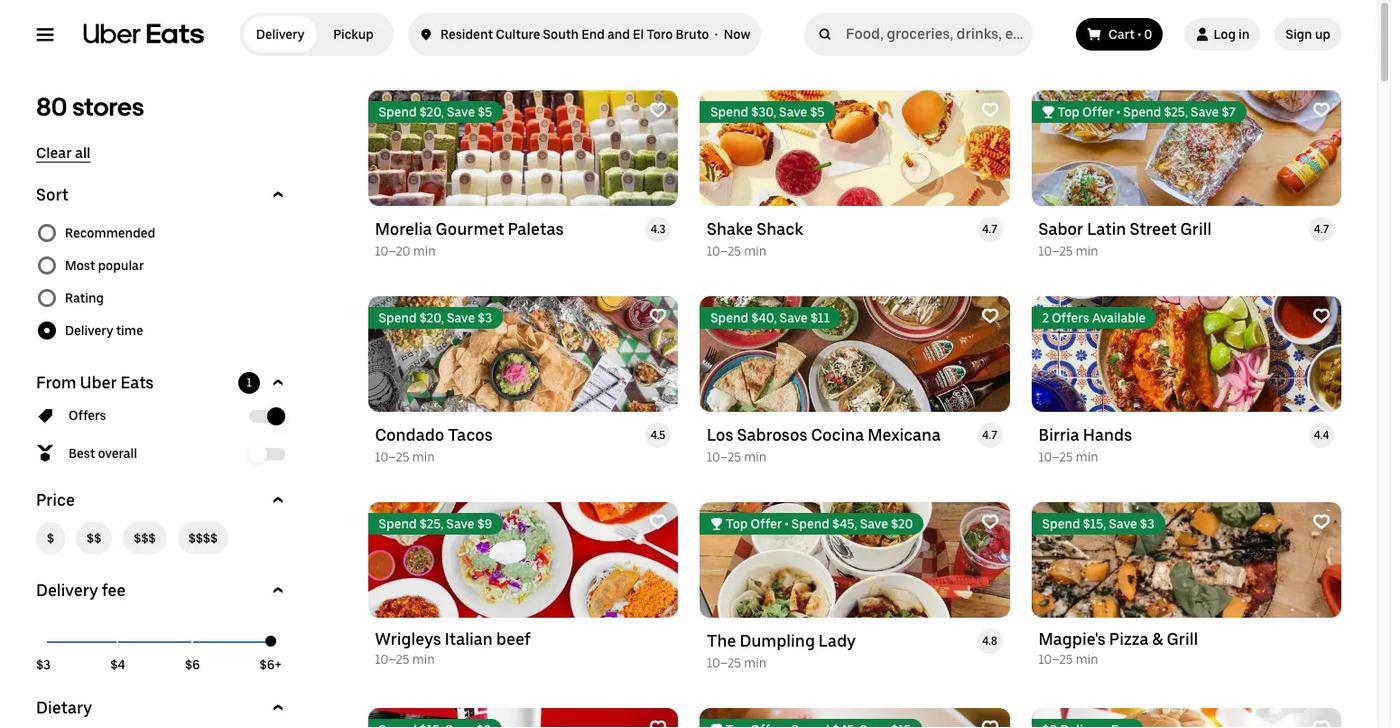 Task type: describe. For each thing, give the bounding box(es) containing it.
$4
[[110, 658, 125, 672]]

option group containing recommended
[[36, 217, 289, 347]]

80 stores
[[36, 91, 144, 122]]

main navigation menu image
[[36, 25, 54, 43]]

sort
[[36, 185, 69, 204]]

recommended
[[65, 226, 156, 240]]

offers
[[69, 408, 106, 423]]

end
[[582, 27, 605, 42]]

in
[[1239, 27, 1250, 42]]

from
[[36, 373, 76, 392]]

sign
[[1286, 27, 1313, 42]]

resident culture south end and el toro bruto • now
[[441, 27, 751, 42]]

log
[[1214, 27, 1236, 42]]

Food, groceries, drinks, etc text field
[[846, 25, 1026, 43]]

delivery fee button
[[36, 580, 289, 602]]

clear
[[36, 145, 72, 162]]

cart • 0
[[1109, 27, 1153, 42]]

$$$$ button
[[178, 522, 229, 555]]

$
[[47, 531, 54, 546]]

Pickup radio
[[317, 16, 390, 52]]

delivery for delivery
[[256, 27, 305, 42]]

0
[[1145, 27, 1153, 42]]

$$$
[[134, 531, 156, 546]]

Delivery radio
[[244, 16, 317, 52]]

best
[[69, 446, 95, 461]]

delivery for delivery time
[[65, 323, 113, 338]]

up
[[1316, 27, 1331, 42]]

from uber eats
[[36, 373, 154, 392]]

popular
[[98, 258, 144, 273]]

all
[[75, 145, 91, 162]]

$$ button
[[76, 522, 112, 555]]

sort button
[[36, 184, 289, 206]]

sign up link
[[1276, 18, 1342, 51]]

price button
[[36, 490, 289, 511]]



Task type: vqa. For each thing, say whether or not it's contained in the screenshot.
overall
yes



Task type: locate. For each thing, give the bounding box(es) containing it.
delivery
[[256, 27, 305, 42], [65, 323, 113, 338], [36, 581, 98, 600]]

$3
[[36, 658, 51, 672]]

delivery left pickup
[[256, 27, 305, 42]]

1 • from the left
[[715, 27, 718, 42]]

most popular
[[65, 258, 144, 273]]

• left 0
[[1138, 27, 1142, 42]]

delivery for delivery fee
[[36, 581, 98, 600]]

$6+
[[260, 658, 282, 672]]

now
[[724, 27, 751, 42]]

rating
[[65, 291, 104, 305]]

1
[[247, 377, 252, 389]]

$ button
[[36, 522, 65, 555]]

2 vertical spatial delivery
[[36, 581, 98, 600]]

toro
[[647, 27, 673, 42]]

cart
[[1109, 27, 1135, 42]]

deliver to image
[[419, 23, 434, 45]]

culture
[[496, 27, 541, 42]]

•
[[715, 27, 718, 42], [1138, 27, 1142, 42]]

time
[[116, 323, 143, 338]]

0 vertical spatial delivery
[[256, 27, 305, 42]]

1 vertical spatial delivery
[[65, 323, 113, 338]]

delivery time
[[65, 323, 143, 338]]

fee
[[102, 581, 126, 600]]

uber
[[80, 373, 117, 392]]

1 horizontal spatial •
[[1138, 27, 1142, 42]]

$6
[[185, 658, 200, 672]]

delivery inside 'button'
[[36, 581, 98, 600]]

add to favorites image
[[649, 101, 667, 119], [649, 307, 667, 325], [981, 307, 999, 325], [1313, 513, 1331, 531], [1313, 719, 1331, 727]]

dietary
[[36, 698, 92, 717]]

delivery fee
[[36, 581, 126, 600]]

2 • from the left
[[1138, 27, 1142, 42]]

overall
[[98, 446, 137, 461]]

delivery left fee
[[36, 581, 98, 600]]

add to favorites image
[[981, 101, 999, 119], [1313, 101, 1331, 119], [1313, 307, 1331, 325], [649, 513, 667, 531], [981, 513, 999, 531], [649, 719, 667, 727], [981, 719, 999, 727]]

delivery inside option group
[[65, 323, 113, 338]]

option group
[[36, 217, 289, 347]]

resident
[[441, 27, 493, 42]]

log in
[[1214, 27, 1250, 42]]

bruto
[[676, 27, 709, 42]]

delivery down rating at the left top of page
[[65, 323, 113, 338]]

80
[[36, 91, 67, 122]]

clear all
[[36, 145, 91, 162]]

el
[[633, 27, 644, 42]]

eats
[[121, 373, 154, 392]]

most
[[65, 258, 95, 273]]

$$$ button
[[123, 522, 167, 555]]

and
[[608, 27, 630, 42]]

clear all button
[[36, 145, 91, 163]]

• left now in the right top of the page
[[715, 27, 718, 42]]

$$
[[87, 531, 101, 546]]

sign up
[[1286, 27, 1331, 42]]

$$$$
[[188, 531, 218, 546]]

dietary button
[[36, 697, 289, 719]]

best overall
[[69, 446, 137, 461]]

uber eats home image
[[83, 23, 204, 45]]

0 horizontal spatial •
[[715, 27, 718, 42]]

stores
[[72, 91, 144, 122]]

delivery inside option
[[256, 27, 305, 42]]

pickup
[[333, 27, 374, 42]]

log in link
[[1185, 18, 1261, 51]]

south
[[543, 27, 579, 42]]

price
[[36, 490, 75, 509]]



